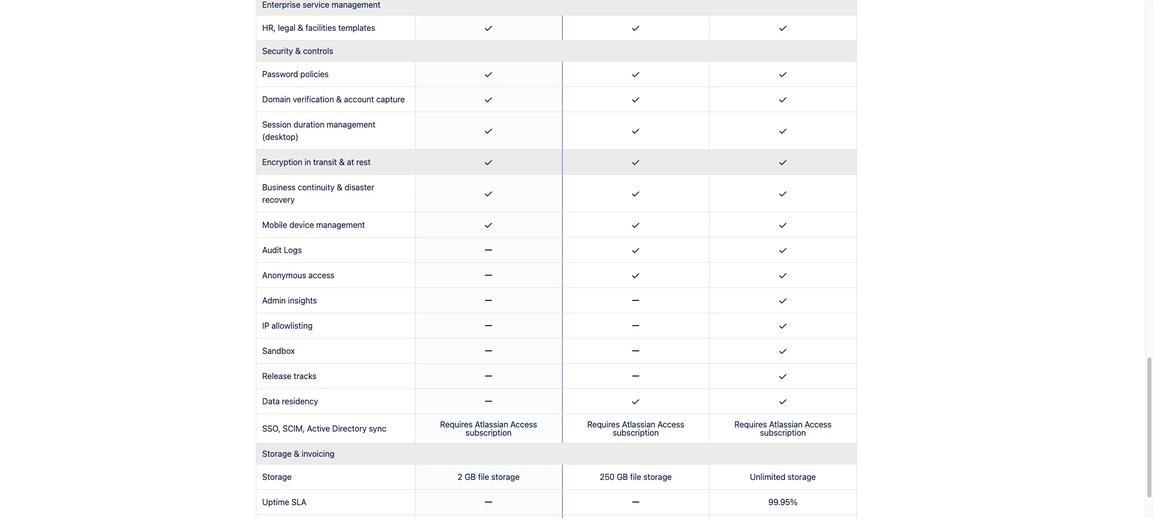Task type: describe. For each thing, give the bounding box(es) containing it.
1 access from the left
[[511, 420, 537, 429]]

continuity
[[298, 183, 335, 192]]

250
[[600, 473, 615, 482]]

session
[[262, 120, 291, 129]]

admin
[[262, 296, 286, 305]]

hr,
[[262, 23, 276, 32]]

storage for 250 gb file storage
[[644, 473, 672, 482]]

& inside the business continuity & disaster recovery
[[337, 183, 343, 192]]

sandbox
[[262, 346, 295, 356]]

not included image for admin insights
[[483, 294, 495, 307]]

3 requires atlassian access subscription from the left
[[735, 420, 832, 437]]

business
[[262, 183, 296, 192]]

uptime
[[262, 498, 289, 507]]

admin insights
[[262, 296, 317, 305]]

data
[[262, 397, 280, 406]]

policies
[[300, 69, 329, 79]]

3 requires from the left
[[735, 420, 767, 429]]

anonymous access
[[262, 271, 335, 280]]

audit
[[262, 245, 282, 255]]

3 subscription from the left
[[760, 428, 806, 437]]

management for session duration management (desktop)
[[327, 120, 376, 129]]

2 requires atlassian access subscription from the left
[[587, 420, 685, 437]]

mobile device management
[[262, 220, 365, 229]]

storage for storage
[[262, 473, 292, 482]]

anonymous
[[262, 271, 306, 280]]

sync
[[369, 424, 386, 433]]

1 requires atlassian access subscription from the left
[[440, 420, 537, 437]]

templates
[[338, 23, 375, 32]]

session duration management (desktop)
[[262, 120, 376, 141]]

ip allowlisting
[[262, 321, 313, 330]]

2 requires from the left
[[587, 420, 620, 429]]

directory
[[332, 424, 367, 433]]

1 subscription from the left
[[466, 428, 512, 437]]

verification
[[293, 95, 334, 104]]

insights
[[288, 296, 317, 305]]

& right legal
[[298, 23, 303, 32]]

2 atlassian from the left
[[622, 420, 656, 429]]

(desktop)
[[262, 132, 299, 141]]

access
[[309, 271, 335, 280]]

not included image for release tracks
[[483, 370, 495, 382]]

99.95%
[[769, 498, 798, 507]]

at
[[347, 157, 354, 167]]

not included image for ip allowlisting
[[483, 320, 495, 332]]

2
[[458, 473, 463, 482]]



Task type: locate. For each thing, give the bounding box(es) containing it.
1 horizontal spatial requires atlassian access subscription
[[587, 420, 685, 437]]

& left at
[[339, 157, 345, 167]]

250 gb file storage
[[600, 473, 672, 482]]

management down the business continuity & disaster recovery
[[316, 220, 365, 229]]

atlassian
[[475, 420, 508, 429], [622, 420, 656, 429], [769, 420, 803, 429]]

storage up 99.95%
[[788, 473, 816, 482]]

domain verification & account capture
[[262, 95, 405, 104]]

0 horizontal spatial file
[[478, 473, 489, 482]]

2 horizontal spatial subscription
[[760, 428, 806, 437]]

gb
[[465, 473, 476, 482], [617, 473, 628, 482]]

encryption
[[262, 157, 302, 167]]

management inside session duration management (desktop)
[[327, 120, 376, 129]]

requires atlassian access subscription up the 2 gb file storage
[[440, 420, 537, 437]]

ip
[[262, 321, 269, 330]]

1 vertical spatial storage
[[262, 473, 292, 482]]

& left the account
[[336, 95, 342, 104]]

mobile
[[262, 220, 287, 229]]

subscription
[[466, 428, 512, 437], [613, 428, 659, 437], [760, 428, 806, 437]]

0 horizontal spatial atlassian
[[475, 420, 508, 429]]

0 vertical spatial management
[[327, 120, 376, 129]]

0 horizontal spatial access
[[511, 420, 537, 429]]

0 vertical spatial storage
[[262, 449, 292, 459]]

requires atlassian access subscription
[[440, 420, 537, 437], [587, 420, 685, 437], [735, 420, 832, 437]]

duration
[[294, 120, 325, 129]]

storage right 2
[[492, 473, 520, 482]]

0 horizontal spatial storage
[[492, 473, 520, 482]]

requires atlassian access subscription up 250 gb file storage
[[587, 420, 685, 437]]

storage up uptime
[[262, 473, 292, 482]]

storage for storage & invoicing
[[262, 449, 292, 459]]

included image
[[630, 124, 642, 137], [777, 124, 789, 137], [483, 187, 495, 200], [777, 294, 789, 307], [777, 370, 789, 382]]

logs
[[284, 245, 302, 255]]

subscription up the unlimited storage on the bottom
[[760, 428, 806, 437]]

capture
[[376, 95, 405, 104]]

not included image for sandbox
[[483, 345, 495, 357]]

file right "250"
[[630, 473, 642, 482]]

2 horizontal spatial storage
[[788, 473, 816, 482]]

management for mobile device management
[[316, 220, 365, 229]]

storage
[[262, 449, 292, 459], [262, 473, 292, 482]]

1 horizontal spatial subscription
[[613, 428, 659, 437]]

2 horizontal spatial access
[[805, 420, 832, 429]]

device
[[290, 220, 314, 229]]

&
[[298, 23, 303, 32], [295, 46, 301, 55], [336, 95, 342, 104], [339, 157, 345, 167], [337, 183, 343, 192], [294, 449, 300, 459]]

file for 2
[[478, 473, 489, 482]]

sso,
[[262, 424, 281, 433]]

& left invoicing
[[294, 449, 300, 459]]

3 storage from the left
[[788, 473, 816, 482]]

unlimited
[[750, 473, 786, 482]]

facilities
[[306, 23, 336, 32]]

2 gb file storage
[[458, 473, 520, 482]]

gb right "250"
[[617, 473, 628, 482]]

not included image
[[483, 244, 495, 256], [483, 269, 495, 281], [630, 294, 642, 307], [630, 320, 642, 332], [630, 345, 642, 357], [483, 395, 495, 408], [483, 496, 495, 509]]

1 horizontal spatial gb
[[617, 473, 628, 482]]

1 storage from the left
[[492, 473, 520, 482]]

1 horizontal spatial file
[[630, 473, 642, 482]]

included image for session duration management (desktop)
[[777, 124, 789, 137]]

storage & invoicing
[[262, 449, 335, 459]]

access
[[511, 420, 537, 429], [658, 420, 685, 429], [805, 420, 832, 429]]

rest
[[356, 157, 371, 167]]

domain
[[262, 95, 291, 104]]

1 storage from the top
[[262, 449, 292, 459]]

2 horizontal spatial atlassian
[[769, 420, 803, 429]]

2 access from the left
[[658, 420, 685, 429]]

1 vertical spatial management
[[316, 220, 365, 229]]

0 horizontal spatial gb
[[465, 473, 476, 482]]

transit
[[313, 157, 337, 167]]

security & controls
[[262, 46, 333, 55]]

not included image
[[483, 294, 495, 307], [483, 320, 495, 332], [483, 345, 495, 357], [483, 370, 495, 382], [630, 370, 642, 382], [630, 496, 642, 509]]

1 horizontal spatial atlassian
[[622, 420, 656, 429]]

2 horizontal spatial requires atlassian access subscription
[[735, 420, 832, 437]]

storage right "250"
[[644, 473, 672, 482]]

0 horizontal spatial subscription
[[466, 428, 512, 437]]

0 horizontal spatial requires
[[440, 420, 473, 429]]

security
[[262, 46, 293, 55]]

management down the account
[[327, 120, 376, 129]]

password policies
[[262, 69, 329, 79]]

& left controls
[[295, 46, 301, 55]]

residency
[[282, 397, 318, 406]]

1 gb from the left
[[465, 473, 476, 482]]

unlimited storage
[[750, 473, 816, 482]]

2 subscription from the left
[[613, 428, 659, 437]]

1 atlassian from the left
[[475, 420, 508, 429]]

hr, legal & facilities templates
[[262, 23, 375, 32]]

account
[[344, 95, 374, 104]]

data residency
[[262, 397, 318, 406]]

2 file from the left
[[630, 473, 642, 482]]

scim,
[[283, 424, 305, 433]]

release
[[262, 372, 292, 381]]

2 gb from the left
[[617, 473, 628, 482]]

gb right 2
[[465, 473, 476, 482]]

in
[[305, 157, 311, 167]]

active
[[307, 424, 330, 433]]

3 access from the left
[[805, 420, 832, 429]]

2 storage from the top
[[262, 473, 292, 482]]

subscription up the 2 gb file storage
[[466, 428, 512, 437]]

allowlisting
[[272, 321, 313, 330]]

uptime sla
[[262, 498, 307, 507]]

sla
[[292, 498, 307, 507]]

controls
[[303, 46, 333, 55]]

management
[[327, 120, 376, 129], [316, 220, 365, 229]]

file for 250
[[630, 473, 642, 482]]

file right 2
[[478, 473, 489, 482]]

requires
[[440, 420, 473, 429], [587, 420, 620, 429], [735, 420, 767, 429]]

requires atlassian access subscription up the unlimited storage on the bottom
[[735, 420, 832, 437]]

release tracks
[[262, 372, 317, 381]]

2 horizontal spatial requires
[[735, 420, 767, 429]]

1 horizontal spatial requires
[[587, 420, 620, 429]]

sso, scim, active directory sync
[[262, 424, 386, 433]]

disaster
[[345, 183, 374, 192]]

gb for 250
[[617, 473, 628, 482]]

storage down sso,
[[262, 449, 292, 459]]

tracks
[[294, 372, 317, 381]]

invoicing
[[302, 449, 335, 459]]

legal
[[278, 23, 296, 32]]

0 horizontal spatial requires atlassian access subscription
[[440, 420, 537, 437]]

included image for admin insights
[[777, 294, 789, 307]]

1 horizontal spatial access
[[658, 420, 685, 429]]

storage
[[492, 473, 520, 482], [644, 473, 672, 482], [788, 473, 816, 482]]

file
[[478, 473, 489, 482], [630, 473, 642, 482]]

1 file from the left
[[478, 473, 489, 482]]

1 horizontal spatial storage
[[644, 473, 672, 482]]

business continuity & disaster recovery
[[262, 183, 374, 204]]

storage for 2 gb file storage
[[492, 473, 520, 482]]

audit logs
[[262, 245, 302, 255]]

& left disaster
[[337, 183, 343, 192]]

1 requires from the left
[[440, 420, 473, 429]]

recovery
[[262, 195, 295, 204]]

gb for 2
[[465, 473, 476, 482]]

encryption in transit & at rest
[[262, 157, 371, 167]]

subscription up 250 gb file storage
[[613, 428, 659, 437]]

password
[[262, 69, 298, 79]]

2 storage from the left
[[644, 473, 672, 482]]

3 atlassian from the left
[[769, 420, 803, 429]]

included image
[[483, 21, 495, 34], [630, 21, 642, 34], [777, 21, 789, 34], [483, 68, 495, 80], [630, 68, 642, 80], [777, 68, 789, 80], [483, 93, 495, 105], [630, 93, 642, 105], [777, 93, 789, 105], [483, 124, 495, 137], [483, 156, 495, 168], [630, 156, 642, 168], [777, 156, 789, 168], [630, 187, 642, 200], [777, 187, 789, 200], [483, 219, 495, 231], [630, 219, 642, 231], [777, 219, 789, 231], [630, 244, 642, 256], [777, 244, 789, 256], [630, 269, 642, 281], [777, 269, 789, 281], [777, 320, 789, 332], [777, 345, 789, 357], [630, 395, 642, 408], [777, 395, 789, 408]]

included image for release tracks
[[777, 370, 789, 382]]



Task type: vqa. For each thing, say whether or not it's contained in the screenshot.
facilities
yes



